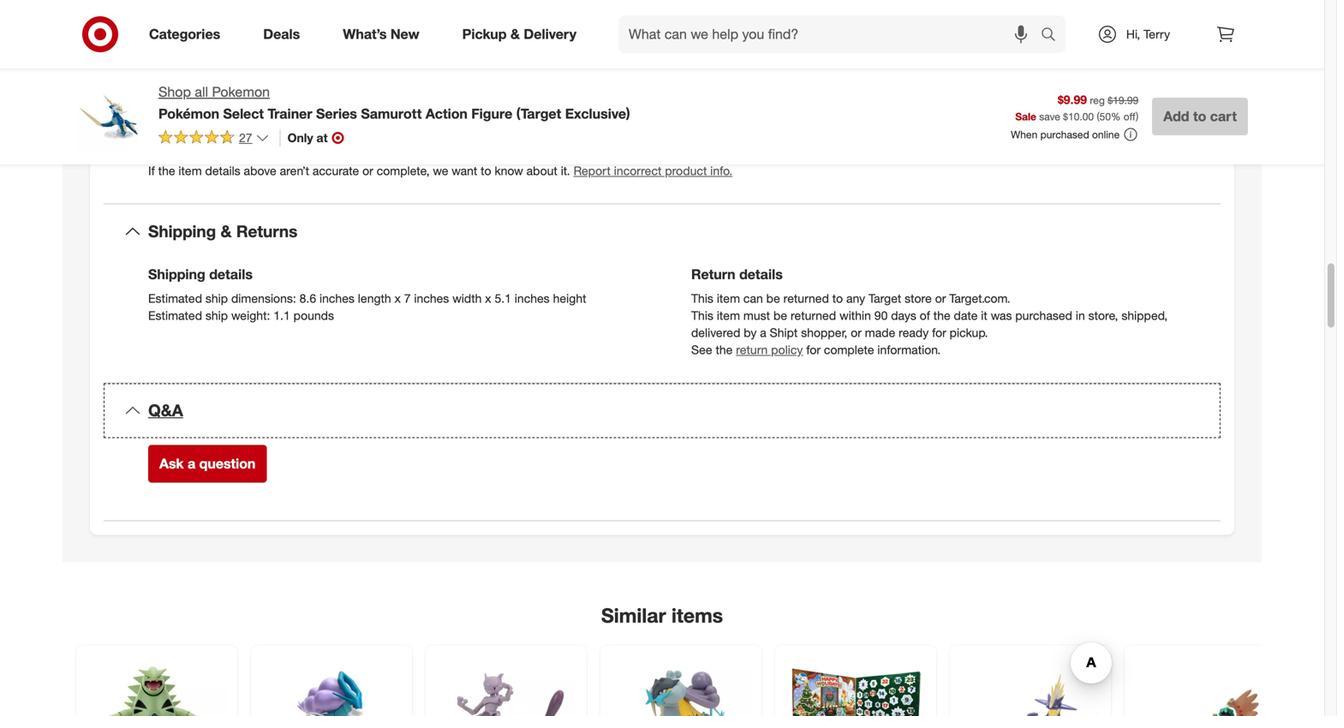 Task type: describe. For each thing, give the bounding box(es) containing it.
cart
[[1210, 108, 1237, 125]]

pickup & delivery
[[462, 26, 576, 42]]

see
[[691, 342, 712, 357]]

categories
[[149, 26, 220, 42]]

within
[[839, 308, 871, 323]]

want
[[452, 163, 477, 178]]

report incorrect product info. button
[[574, 162, 732, 179]]

& for pickup
[[510, 26, 520, 42]]

27
[[239, 130, 252, 145]]

report
[[574, 163, 611, 178]]

%
[[1111, 110, 1121, 123]]

deals link
[[249, 15, 321, 53]]

27 link
[[158, 129, 269, 149]]

when purchased online
[[1011, 128, 1120, 141]]

origin : imported
[[148, 108, 239, 123]]

search button
[[1033, 15, 1074, 57]]

item number (dpci) : 087-16-6460
[[148, 55, 338, 70]]

q&a
[[148, 400, 183, 420]]

new
[[390, 26, 419, 42]]

2 x from the left
[[485, 291, 491, 306]]

target.com.
[[949, 291, 1010, 306]]

shipt
[[770, 325, 798, 340]]

0 vertical spatial :
[[262, 55, 266, 70]]

target
[[869, 291, 901, 306]]

shipping for shipping & returns
[[148, 222, 216, 241]]

1 x from the left
[[395, 291, 401, 306]]

pounds
[[293, 308, 334, 323]]

1 vertical spatial returned
[[791, 308, 836, 323]]

return details this item can be returned to any target store or target.com. this item must be returned within 90 days of the date it was purchased in store, shipped, delivered by a shipt shopper, or made ready for pickup. see the return policy for complete information.
[[691, 266, 1168, 357]]

2 vertical spatial the
[[716, 342, 733, 357]]

exclusive)
[[565, 105, 630, 122]]

(
[[1097, 110, 1099, 123]]

7
[[404, 291, 411, 306]]

by
[[744, 325, 757, 340]]

trainer
[[268, 105, 312, 122]]

details for shipping
[[209, 266, 253, 283]]

What can we help you find? suggestions appear below search field
[[618, 15, 1045, 53]]

if
[[148, 163, 155, 178]]

in
[[1076, 308, 1085, 323]]

shipping details estimated ship dimensions: 8.6 inches length x 7 inches width x 5.1 inches height estimated ship weight: 1.1 pounds
[[148, 266, 586, 323]]

delivery
[[524, 26, 576, 42]]

aren't
[[280, 163, 309, 178]]

length
[[358, 291, 391, 306]]

pokémon select evolution multipack rowlet/dartrix/decidueye action figure set - 3pk image
[[1135, 655, 1275, 716]]

pickup & delivery link
[[448, 15, 598, 53]]

$19.99
[[1108, 94, 1138, 107]]

what's new link
[[328, 15, 441, 53]]

add
[[1163, 108, 1189, 125]]

pokémon
[[158, 105, 219, 122]]

when
[[1011, 128, 1038, 141]]

ask a question
[[159, 455, 256, 472]]

pokemon
[[212, 84, 270, 100]]

deals
[[263, 26, 300, 42]]

all
[[195, 84, 208, 100]]

0 horizontal spatial for
[[806, 342, 821, 357]]

incorrect
[[614, 163, 662, 178]]

made
[[865, 325, 895, 340]]

categories link
[[134, 15, 242, 53]]

return
[[691, 266, 735, 283]]

width
[[452, 291, 482, 306]]

pokémon select trainer series mewtwo action figure (target exclusive) image
[[436, 655, 576, 716]]

pokémon select evolution toxel and toxtricity action figure set - 2pk image
[[960, 655, 1101, 716]]

search
[[1033, 27, 1074, 44]]

returns
[[236, 222, 298, 241]]

question
[[199, 455, 256, 472]]

complete,
[[377, 163, 430, 178]]

(target
[[516, 105, 561, 122]]

add to cart button
[[1152, 98, 1248, 135]]

2 inches from the left
[[414, 291, 449, 306]]

information.
[[877, 342, 941, 357]]

image of pokémon select trainer series samurott action figure (target exclusive) image
[[76, 82, 145, 151]]

2 vertical spatial or
[[851, 325, 862, 340]]

items
[[671, 603, 723, 627]]

weight:
[[231, 308, 270, 323]]

details down 27 link
[[205, 163, 240, 178]]

know
[[495, 163, 523, 178]]

0 vertical spatial for
[[932, 325, 946, 340]]

hi, terry
[[1126, 27, 1170, 42]]

90
[[874, 308, 888, 323]]

5.1
[[495, 291, 511, 306]]

8.6
[[299, 291, 316, 306]]

complete
[[824, 342, 874, 357]]

was
[[991, 308, 1012, 323]]

2 ship from the top
[[205, 308, 228, 323]]

hi,
[[1126, 27, 1140, 42]]

above
[[244, 163, 276, 178]]

ask
[[159, 455, 184, 472]]

0 vertical spatial item
[[179, 163, 202, 178]]

similar items
[[601, 603, 723, 627]]



Task type: vqa. For each thing, say whether or not it's contained in the screenshot.
Pharmacy 'link'
no



Task type: locate. For each thing, give the bounding box(es) containing it.
reg
[[1090, 94, 1105, 107]]

1 horizontal spatial or
[[851, 325, 862, 340]]

:
[[262, 55, 266, 70], [183, 108, 186, 123]]

online
[[1092, 128, 1120, 141]]

off
[[1124, 110, 1136, 123]]

2 horizontal spatial or
[[935, 291, 946, 306]]

2 vertical spatial item
[[717, 308, 740, 323]]

purchased left in
[[1015, 308, 1072, 323]]

pokémon select trainer team suicune 6" action figure (target exclusive) image
[[261, 655, 402, 716]]

a
[[760, 325, 766, 340], [188, 455, 195, 472]]

any
[[846, 291, 865, 306]]

the down the delivered
[[716, 342, 733, 357]]

0 horizontal spatial a
[[188, 455, 195, 472]]

height
[[553, 291, 586, 306]]

a inside button
[[188, 455, 195, 472]]

estimated down shipping & returns
[[148, 291, 202, 306]]

1 horizontal spatial &
[[510, 26, 520, 42]]

2 this from the top
[[691, 308, 713, 323]]

ask a question button
[[148, 445, 267, 483]]

0 vertical spatial be
[[766, 291, 780, 306]]

q&a button
[[104, 383, 1221, 438]]

& left returns
[[221, 222, 232, 241]]

at
[[317, 130, 328, 145]]

0 horizontal spatial inches
[[319, 291, 355, 306]]

save
[[1039, 110, 1060, 123]]

shipping down shipping & returns
[[148, 266, 205, 283]]

1 vertical spatial shipping
[[148, 266, 205, 283]]

return policy link
[[736, 342, 803, 357]]

to inside return details this item can be returned to any target store or target.com. this item must be returned within 90 days of the date it was purchased in store, shipped, delivered by a shipt shopper, or made ready for pickup. see the return policy for complete information.
[[832, 291, 843, 306]]

& inside dropdown button
[[221, 222, 232, 241]]

1 vertical spatial for
[[806, 342, 821, 357]]

1 vertical spatial purchased
[[1015, 308, 1072, 323]]

store
[[905, 291, 932, 306]]

ship left dimensions:
[[205, 291, 228, 306]]

1 vertical spatial to
[[481, 163, 491, 178]]

2 vertical spatial to
[[832, 291, 843, 306]]

x left 7
[[395, 291, 401, 306]]

x
[[395, 291, 401, 306], [485, 291, 491, 306]]

2 shipping from the top
[[148, 266, 205, 283]]

087-
[[269, 55, 294, 70]]

2 horizontal spatial the
[[933, 308, 950, 323]]

can
[[743, 291, 763, 306]]

0 vertical spatial shipping
[[148, 222, 216, 241]]

or
[[362, 163, 373, 178], [935, 291, 946, 306], [851, 325, 862, 340]]

item
[[148, 55, 174, 70]]

details up dimensions:
[[209, 266, 253, 283]]

0 vertical spatial estimated
[[148, 291, 202, 306]]

inches up pounds
[[319, 291, 355, 306]]

ready
[[899, 325, 929, 340]]

details up can in the top of the page
[[739, 266, 783, 283]]

inches right 5.1
[[515, 291, 550, 306]]

0 vertical spatial a
[[760, 325, 766, 340]]

item
[[179, 163, 202, 178], [717, 291, 740, 306], [717, 308, 740, 323]]

to right add
[[1193, 108, 1206, 125]]

& for shipping
[[221, 222, 232, 241]]

1 horizontal spatial a
[[760, 325, 766, 340]]

shopper,
[[801, 325, 847, 340]]

this
[[691, 291, 713, 306], [691, 308, 713, 323]]

1 horizontal spatial x
[[485, 291, 491, 306]]

shipping & returns
[[148, 222, 298, 241]]

figure
[[471, 105, 512, 122]]

0 horizontal spatial or
[[362, 163, 373, 178]]

info.
[[710, 163, 732, 178]]

2 horizontal spatial inches
[[515, 291, 550, 306]]

2 estimated from the top
[[148, 308, 202, 323]]

to left any
[[832, 291, 843, 306]]

imported
[[190, 108, 239, 123]]

the right of
[[933, 308, 950, 323]]

1 shipping from the top
[[148, 222, 216, 241]]

shipping inside dropdown button
[[148, 222, 216, 241]]

select
[[223, 105, 264, 122]]

1 ship from the top
[[205, 291, 228, 306]]

the right if
[[158, 163, 175, 178]]

samurott
[[361, 105, 422, 122]]

1 vertical spatial estimated
[[148, 308, 202, 323]]

0 vertical spatial to
[[1193, 108, 1206, 125]]

this down return
[[691, 291, 713, 306]]

must
[[743, 308, 770, 323]]

1.1
[[273, 308, 290, 323]]

or right accurate
[[362, 163, 373, 178]]

1 this from the top
[[691, 291, 713, 306]]

shipping inside shipping details estimated ship dimensions: 8.6 inches length x 7 inches width x 5.1 inches height estimated ship weight: 1.1 pounds
[[148, 266, 205, 283]]

1 vertical spatial a
[[188, 455, 195, 472]]

accurate
[[313, 163, 359, 178]]

1 vertical spatial item
[[717, 291, 740, 306]]

0 vertical spatial or
[[362, 163, 373, 178]]

16-
[[294, 55, 312, 70]]

0 vertical spatial purchased
[[1040, 128, 1089, 141]]

be
[[766, 291, 780, 306], [773, 308, 787, 323]]

be up 'shipt'
[[773, 308, 787, 323]]

shipping for shipping details estimated ship dimensions: 8.6 inches length x 7 inches width x 5.1 inches height estimated ship weight: 1.1 pounds
[[148, 266, 205, 283]]

we
[[433, 163, 448, 178]]

shipping
[[148, 222, 216, 241], [148, 266, 205, 283]]

1 horizontal spatial to
[[832, 291, 843, 306]]

x left 5.1
[[485, 291, 491, 306]]

(dpci)
[[226, 55, 262, 70]]

pokémon select trainer series raikou action figure (target exclusive) image
[[611, 655, 751, 716]]

0 horizontal spatial x
[[395, 291, 401, 306]]

if the item details above aren't accurate or complete, we want to know about it. report incorrect product info.
[[148, 163, 732, 178]]

1 estimated from the top
[[148, 291, 202, 306]]

estimated left 'weight:'
[[148, 308, 202, 323]]

dimensions:
[[231, 291, 296, 306]]

days
[[891, 308, 916, 323]]

it
[[981, 308, 987, 323]]

action
[[426, 105, 468, 122]]

0 vertical spatial &
[[510, 26, 520, 42]]

pickup.
[[950, 325, 988, 340]]

inches right 7
[[414, 291, 449, 306]]

what's new
[[343, 26, 419, 42]]

1 horizontal spatial for
[[932, 325, 946, 340]]

item right if
[[179, 163, 202, 178]]

return
[[736, 342, 768, 357]]

a right by
[[760, 325, 766, 340]]

1 inches from the left
[[319, 291, 355, 306]]

shipping down if
[[148, 222, 216, 241]]

0 horizontal spatial to
[[481, 163, 491, 178]]

to inside button
[[1193, 108, 1206, 125]]

1 horizontal spatial the
[[716, 342, 733, 357]]

1 horizontal spatial inches
[[414, 291, 449, 306]]

ship left 'weight:'
[[205, 308, 228, 323]]

item up the delivered
[[717, 308, 740, 323]]

what's
[[343, 26, 387, 42]]

be right can in the top of the page
[[766, 291, 780, 306]]

details inside shipping details estimated ship dimensions: 8.6 inches length x 7 inches width x 5.1 inches height estimated ship weight: 1.1 pounds
[[209, 266, 253, 283]]

similar
[[601, 603, 666, 627]]

0 horizontal spatial &
[[221, 222, 232, 241]]

0 horizontal spatial :
[[183, 108, 186, 123]]

0 horizontal spatial the
[[158, 163, 175, 178]]

this up the delivered
[[691, 308, 713, 323]]

to
[[1193, 108, 1206, 125], [481, 163, 491, 178], [832, 291, 843, 306]]

policy
[[771, 342, 803, 357]]

0 vertical spatial this
[[691, 291, 713, 306]]

or down the 'within'
[[851, 325, 862, 340]]

1 horizontal spatial :
[[262, 55, 266, 70]]

number
[[177, 55, 222, 70]]

$
[[1063, 110, 1068, 123]]

& inside 'link'
[[510, 26, 520, 42]]

about
[[526, 163, 557, 178]]

shop all pokemon pokémon select trainer series samurott action figure (target exclusive)
[[158, 84, 630, 122]]

2 horizontal spatial to
[[1193, 108, 1206, 125]]

: down shop
[[183, 108, 186, 123]]

a inside return details this item can be returned to any target store or target.com. this item must be returned within 90 days of the date it was purchased in store, shipped, delivered by a shipt shopper, or made ready for pickup. see the return policy for complete information.
[[760, 325, 766, 340]]

estimated
[[148, 291, 202, 306], [148, 308, 202, 323]]

item left can in the top of the page
[[717, 291, 740, 306]]

it.
[[561, 163, 570, 178]]

only
[[287, 130, 313, 145]]

shop
[[158, 84, 191, 100]]

& right pickup
[[510, 26, 520, 42]]

for right ready
[[932, 325, 946, 340]]

: left 087-
[[262, 55, 266, 70]]

details inside return details this item can be returned to any target store or target.com. this item must be returned within 90 days of the date it was purchased in store, shipped, delivered by a shipt shopper, or made ready for pickup. see the return policy for complete information.
[[739, 266, 783, 283]]

purchased inside return details this item can be returned to any target store or target.com. this item must be returned within 90 days of the date it was purchased in store, shipped, delivered by a shipt shopper, or made ready for pickup. see the return policy for complete information.
[[1015, 308, 1072, 323]]

1 vertical spatial ship
[[205, 308, 228, 323]]

3 inches from the left
[[515, 291, 550, 306]]

$9.99 reg $19.99 sale save $ 10.00 ( 50 % off )
[[1015, 92, 1138, 123]]

to right want
[[481, 163, 491, 178]]

1 vertical spatial &
[[221, 222, 232, 241]]

0 vertical spatial ship
[[205, 291, 228, 306]]

date
[[954, 308, 978, 323]]

1 vertical spatial this
[[691, 308, 713, 323]]

ship
[[205, 291, 228, 306], [205, 308, 228, 323]]

1 vertical spatial be
[[773, 308, 787, 323]]

6460
[[312, 55, 338, 70]]

1 vertical spatial the
[[933, 308, 950, 323]]

1 vertical spatial or
[[935, 291, 946, 306]]

of
[[920, 308, 930, 323]]

1 vertical spatial :
[[183, 108, 186, 123]]

pokémon select trainer team tyranitar 6" action figure (target exclusive) image
[[87, 655, 227, 716]]

pokémon deluxe holiday advent calendar 2023 battle figure multipack (target exclusive) image
[[785, 655, 926, 716]]

pickup
[[462, 26, 507, 42]]

a right ask
[[188, 455, 195, 472]]

0 vertical spatial returned
[[783, 291, 829, 306]]

or right store
[[935, 291, 946, 306]]

details for return
[[739, 266, 783, 283]]

for down shopper,
[[806, 342, 821, 357]]

origin
[[148, 108, 183, 123]]

0 vertical spatial the
[[158, 163, 175, 178]]

purchased down $ on the top right of the page
[[1040, 128, 1089, 141]]



